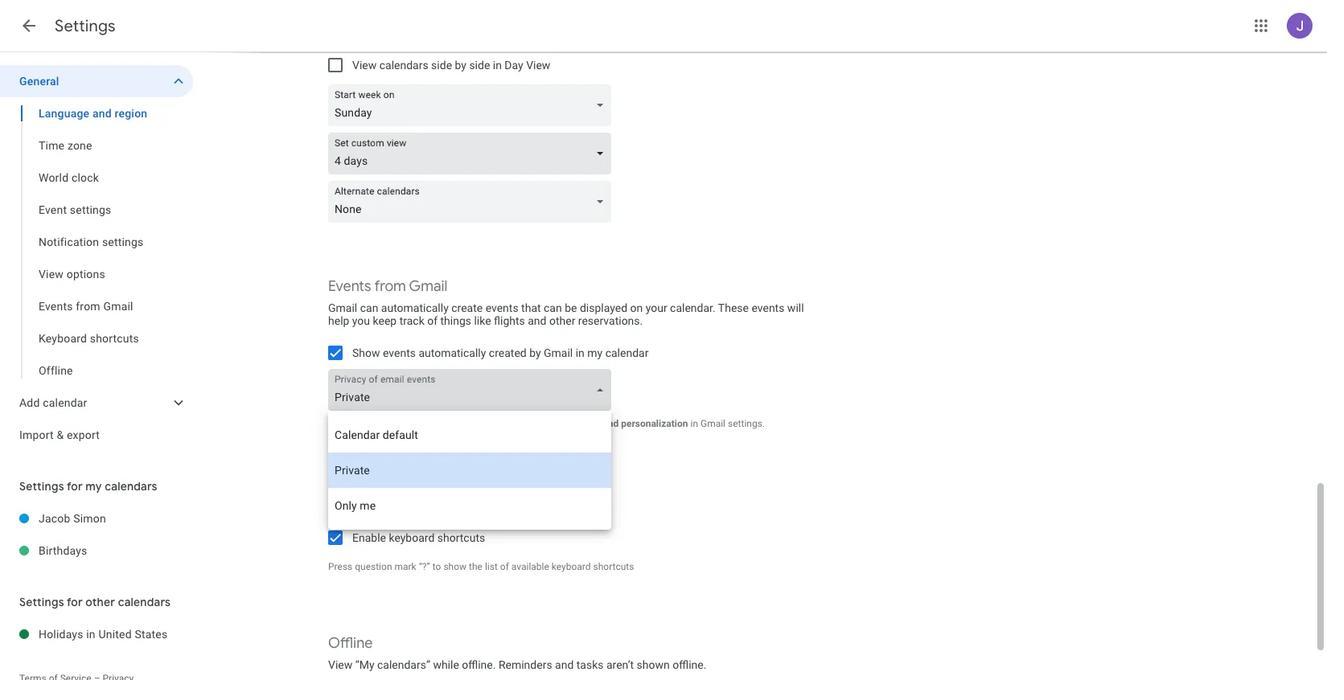 Task type: locate. For each thing, give the bounding box(es) containing it.
in
[[493, 59, 502, 72], [576, 347, 585, 360], [691, 418, 699, 430], [86, 628, 96, 641]]

calendars for settings for my calendars
[[105, 480, 157, 494]]

0 vertical spatial offline
[[39, 365, 73, 377]]

and left 'region'
[[93, 107, 112, 120]]

automatically down things
[[419, 347, 486, 360]]

from inside events from gmail gmail can automatically create events that can be displayed on your calendar. these events will help you keep track of things like flights and other reservations.
[[375, 278, 406, 296]]

keyboard shortcuts down the events from gmail
[[39, 332, 139, 345]]

0 vertical spatial from
[[375, 278, 406, 296]]

keyboard shortcuts up enable on the bottom left
[[328, 498, 457, 517]]

other
[[550, 315, 576, 328], [86, 595, 115, 610]]

world
[[39, 171, 69, 184]]

you right help
[[352, 315, 370, 328]]

mark
[[395, 562, 417, 573]]

1 vertical spatial you
[[440, 418, 456, 430]]

events inside 'group'
[[39, 300, 73, 313]]

0 horizontal spatial calendar
[[43, 397, 87, 410]]

1 vertical spatial on
[[522, 418, 533, 430]]

0 vertical spatial calendar
[[606, 347, 649, 360]]

events down the view options
[[39, 300, 73, 313]]

0 vertical spatial keyboard
[[39, 332, 87, 345]]

events right get
[[358, 418, 386, 430]]

2 vertical spatial from
[[388, 418, 409, 430]]

0 horizontal spatial side
[[431, 59, 452, 72]]

by right created
[[530, 347, 541, 360]]

personalization
[[621, 418, 688, 430]]

settings up holidays
[[19, 595, 64, 610]]

only me option
[[328, 488, 612, 524]]

offline up "my
[[328, 635, 373, 653]]

privacy of email events list box
[[328, 411, 612, 530]]

offline inside offline view "my calendars" while offline. reminders and tasks aren't shown offline.
[[328, 635, 373, 653]]

events for events from gmail
[[39, 300, 73, 313]]

1 for from the top
[[67, 480, 83, 494]]

side
[[431, 59, 452, 72], [469, 59, 490, 72]]

keyboard
[[389, 532, 435, 545], [552, 562, 591, 573]]

2 vertical spatial settings
[[19, 595, 64, 610]]

0 vertical spatial my
[[588, 347, 603, 360]]

language
[[39, 107, 90, 120]]

0 horizontal spatial keyboard shortcuts
[[39, 332, 139, 345]]

&
[[57, 429, 64, 442]]

from down options
[[76, 300, 100, 313]]

offline up add calendar at the bottom of the page
[[39, 365, 73, 377]]

calendar down reservations.
[[606, 347, 649, 360]]

import & export
[[19, 429, 100, 442]]

view inside 'group'
[[39, 268, 64, 281]]

2 vertical spatial calendars
[[118, 595, 171, 610]]

1 horizontal spatial calendar
[[606, 347, 649, 360]]

calendar inside tree
[[43, 397, 87, 410]]

view
[[352, 59, 377, 72], [526, 59, 551, 72], [39, 268, 64, 281], [328, 659, 353, 672]]

offline
[[39, 365, 73, 377], [328, 635, 373, 653]]

1 horizontal spatial offline
[[328, 635, 373, 653]]

gmail inside to get events from gmail, you must also turn on smart features and personalization in gmail settings. learn more
[[701, 418, 726, 430]]

settings
[[55, 16, 116, 36], [19, 480, 64, 494], [19, 595, 64, 610]]

from left gmail,
[[388, 418, 409, 430]]

other up holidays in united states
[[86, 595, 115, 610]]

0 vertical spatial events
[[328, 278, 371, 296]]

reservations.
[[578, 315, 643, 328]]

available
[[512, 562, 549, 573]]

0 horizontal spatial my
[[86, 480, 102, 494]]

1 vertical spatial offline
[[328, 635, 373, 653]]

in left "united"
[[86, 628, 96, 641]]

private option
[[328, 453, 612, 488]]

and left tasks
[[555, 659, 574, 672]]

things
[[441, 315, 472, 328]]

in inside holidays in united states link
[[86, 628, 96, 641]]

calendar
[[606, 347, 649, 360], [43, 397, 87, 410]]

0 horizontal spatial keyboard
[[389, 532, 435, 545]]

clock
[[72, 171, 99, 184]]

calendar up &
[[43, 397, 87, 410]]

like
[[474, 315, 491, 328]]

in inside to get events from gmail, you must also turn on smart features and personalization in gmail settings. learn more
[[691, 418, 699, 430]]

1 horizontal spatial keyboard
[[552, 562, 591, 573]]

will
[[788, 302, 804, 315]]

event
[[39, 204, 67, 216]]

offline inside 'group'
[[39, 365, 73, 377]]

of right track
[[427, 315, 438, 328]]

flights
[[494, 315, 525, 328]]

holidays in united states tree item
[[0, 619, 193, 651]]

automatically
[[381, 302, 449, 315], [419, 347, 486, 360]]

jacob simon tree item
[[0, 503, 193, 535]]

by left day
[[455, 59, 467, 72]]

settings
[[70, 204, 111, 216], [102, 236, 144, 249]]

keyboard up mark
[[389, 532, 435, 545]]

keyboard right available
[[552, 562, 591, 573]]

holidays
[[39, 628, 83, 641]]

holidays in united states link
[[39, 619, 193, 651]]

from up keep at the top left of the page
[[375, 278, 406, 296]]

gmail down options
[[103, 300, 133, 313]]

offline.
[[462, 659, 496, 672], [673, 659, 707, 672]]

displayed
[[580, 302, 628, 315]]

1 vertical spatial for
[[67, 595, 83, 610]]

events inside events from gmail gmail can automatically create events that can be displayed on your calendar. these events will help you keep track of things like flights and other reservations.
[[328, 278, 371, 296]]

events inside to get events from gmail, you must also turn on smart features and personalization in gmail settings. learn more
[[358, 418, 386, 430]]

automatically left create
[[381, 302, 449, 315]]

features
[[564, 418, 601, 430]]

1 horizontal spatial on
[[630, 302, 643, 315]]

0 vertical spatial keyboard shortcuts
[[39, 332, 139, 345]]

tree
[[0, 65, 193, 451]]

be
[[565, 302, 577, 315]]

1 horizontal spatial events
[[328, 278, 371, 296]]

and
[[93, 107, 112, 120], [528, 315, 547, 328], [603, 418, 619, 430], [555, 659, 574, 672]]

settings for notification settings
[[102, 236, 144, 249]]

track
[[400, 315, 425, 328]]

and right features
[[603, 418, 619, 430]]

other right the that
[[550, 315, 576, 328]]

settings for event settings
[[70, 204, 111, 216]]

and inside to get events from gmail, you must also turn on smart features and personalization in gmail settings. learn more
[[603, 418, 619, 430]]

on inside to get events from gmail, you must also turn on smart features and personalization in gmail settings. learn more
[[522, 418, 533, 430]]

1 horizontal spatial keyboard shortcuts
[[328, 498, 457, 517]]

notification settings
[[39, 236, 144, 249]]

offline. right shown at bottom
[[673, 659, 707, 672]]

0 vertical spatial of
[[427, 315, 438, 328]]

smart
[[536, 418, 562, 430]]

0 vertical spatial keyboard
[[389, 532, 435, 545]]

1 horizontal spatial other
[[550, 315, 576, 328]]

keyboard down the events from gmail
[[39, 332, 87, 345]]

1 horizontal spatial of
[[500, 562, 509, 573]]

enable
[[352, 532, 386, 545]]

learn more link
[[328, 430, 379, 443]]

1 horizontal spatial side
[[469, 59, 490, 72]]

events left will
[[752, 302, 785, 315]]

0 vertical spatial by
[[455, 59, 467, 72]]

0 vertical spatial for
[[67, 480, 83, 494]]

gmail left settings.
[[701, 418, 726, 430]]

1 vertical spatial calendar
[[43, 397, 87, 410]]

1 vertical spatial settings
[[102, 236, 144, 249]]

on
[[630, 302, 643, 315], [522, 418, 533, 430]]

for up holidays
[[67, 595, 83, 610]]

0 vertical spatial settings
[[70, 204, 111, 216]]

list
[[485, 562, 498, 573]]

0 horizontal spatial offline
[[39, 365, 73, 377]]

press question mark "?" to show the list of available keyboard shortcuts
[[328, 562, 634, 573]]

by
[[455, 59, 467, 72], [530, 347, 541, 360]]

0 horizontal spatial you
[[352, 315, 370, 328]]

question
[[355, 562, 392, 573]]

settings right go back icon
[[55, 16, 116, 36]]

1 horizontal spatial can
[[544, 302, 562, 315]]

0 horizontal spatial can
[[360, 302, 379, 315]]

birthdays tree item
[[0, 535, 193, 567]]

0 horizontal spatial by
[[455, 59, 467, 72]]

0 horizontal spatial of
[[427, 315, 438, 328]]

in right the personalization
[[691, 418, 699, 430]]

0 vertical spatial other
[[550, 315, 576, 328]]

0 horizontal spatial on
[[522, 418, 533, 430]]

on left your at the top of the page
[[630, 302, 643, 315]]

my
[[588, 347, 603, 360], [86, 480, 102, 494]]

on right turn
[[522, 418, 533, 430]]

offline for offline view "my calendars" while offline. reminders and tasks aren't shown offline.
[[328, 635, 373, 653]]

you
[[352, 315, 370, 328], [440, 418, 456, 430]]

go back image
[[19, 16, 39, 35]]

for up "jacob simon"
[[67, 480, 83, 494]]

1 horizontal spatial you
[[440, 418, 456, 430]]

events
[[486, 302, 519, 315], [752, 302, 785, 315], [383, 347, 416, 360], [358, 418, 386, 430]]

1 vertical spatial by
[[530, 347, 541, 360]]

1 vertical spatial from
[[76, 300, 100, 313]]

from for events from gmail
[[76, 300, 100, 313]]

get
[[342, 418, 355, 430]]

can left the be
[[544, 302, 562, 315]]

view options
[[39, 268, 105, 281]]

None field
[[328, 84, 618, 126], [328, 133, 618, 175], [328, 181, 618, 223], [328, 369, 618, 411], [328, 84, 618, 126], [328, 133, 618, 175], [328, 181, 618, 223], [328, 369, 618, 411]]

group
[[0, 97, 193, 387]]

keyboard
[[39, 332, 87, 345], [328, 498, 391, 517]]

1 horizontal spatial offline.
[[673, 659, 707, 672]]

of right list
[[500, 562, 509, 573]]

0 vertical spatial settings
[[55, 16, 116, 36]]

gmail
[[409, 278, 448, 296], [103, 300, 133, 313], [328, 302, 357, 315], [544, 347, 573, 360], [701, 418, 726, 430]]

0 horizontal spatial keyboard
[[39, 332, 87, 345]]

0 horizontal spatial events
[[39, 300, 73, 313]]

1 vertical spatial calendars
[[105, 480, 157, 494]]

my up the jacob simon tree item
[[86, 480, 102, 494]]

to
[[328, 418, 339, 430]]

settings up jacob
[[19, 480, 64, 494]]

you left must
[[440, 418, 456, 430]]

gmail left keep at the top left of the page
[[328, 302, 357, 315]]

calendars
[[380, 59, 429, 72], [105, 480, 157, 494], [118, 595, 171, 610]]

can right help
[[360, 302, 379, 315]]

settings for settings for other calendars
[[19, 595, 64, 610]]

keep
[[373, 315, 397, 328]]

settings up notification settings
[[70, 204, 111, 216]]

offline. right the while
[[462, 659, 496, 672]]

0 horizontal spatial offline.
[[462, 659, 496, 672]]

shortcuts
[[90, 332, 139, 345], [395, 498, 457, 517], [438, 532, 485, 545], [593, 562, 634, 573]]

1 vertical spatial keyboard shortcuts
[[328, 498, 457, 517]]

1 vertical spatial keyboard
[[552, 562, 591, 573]]

2 side from the left
[[469, 59, 490, 72]]

0 horizontal spatial other
[[86, 595, 115, 610]]

learn
[[328, 430, 354, 443]]

in down reservations.
[[576, 347, 585, 360]]

gmail,
[[411, 418, 438, 430]]

in left day
[[493, 59, 502, 72]]

0 vertical spatial automatically
[[381, 302, 449, 315]]

1 vertical spatial other
[[86, 595, 115, 610]]

from inside 'group'
[[76, 300, 100, 313]]

to get events from gmail, you must also turn on smart features and personalization in gmail settings. learn more
[[328, 418, 765, 443]]

events
[[328, 278, 371, 296], [39, 300, 73, 313]]

settings for settings for my calendars
[[19, 480, 64, 494]]

1 vertical spatial my
[[86, 480, 102, 494]]

simon
[[73, 513, 106, 525]]

keyboard shortcuts
[[39, 332, 139, 345], [328, 498, 457, 517]]

from
[[375, 278, 406, 296], [76, 300, 100, 313], [388, 418, 409, 430]]

1 vertical spatial events
[[39, 300, 73, 313]]

2 for from the top
[[67, 595, 83, 610]]

1 horizontal spatial keyboard
[[328, 498, 391, 517]]

more
[[356, 430, 379, 443]]

and right "flights"
[[528, 315, 547, 328]]

settings up options
[[102, 236, 144, 249]]

0 vertical spatial calendars
[[380, 59, 429, 72]]

of
[[427, 315, 438, 328], [500, 562, 509, 573]]

my down reservations.
[[588, 347, 603, 360]]

of inside events from gmail gmail can automatically create events that can be displayed on your calendar. these events will help you keep track of things like flights and other reservations.
[[427, 315, 438, 328]]

0 vertical spatial you
[[352, 315, 370, 328]]

create
[[452, 302, 483, 315]]

2 offline. from the left
[[673, 659, 707, 672]]

1 vertical spatial settings
[[19, 480, 64, 494]]

events up help
[[328, 278, 371, 296]]

keyboard up enable on the bottom left
[[328, 498, 391, 517]]

0 vertical spatial on
[[630, 302, 643, 315]]



Task type: describe. For each thing, give the bounding box(es) containing it.
enable keyboard shortcuts
[[352, 532, 485, 545]]

shown
[[637, 659, 670, 672]]

show
[[352, 347, 380, 360]]

day
[[505, 59, 524, 72]]

created
[[489, 347, 527, 360]]

group containing language and region
[[0, 97, 193, 387]]

united
[[99, 628, 132, 641]]

your
[[646, 302, 668, 315]]

settings for my calendars tree
[[0, 503, 193, 567]]

calendars"
[[377, 659, 430, 672]]

view inside offline view "my calendars" while offline. reminders and tasks aren't shown offline.
[[328, 659, 353, 672]]

press
[[328, 562, 353, 573]]

time
[[39, 139, 65, 152]]

jacob
[[39, 513, 70, 525]]

import
[[19, 429, 54, 442]]

settings for settings
[[55, 16, 116, 36]]

and inside 'group'
[[93, 107, 112, 120]]

add calendar
[[19, 397, 87, 410]]

gmail up track
[[409, 278, 448, 296]]

events right show
[[383, 347, 416, 360]]

calendars for settings for other calendars
[[118, 595, 171, 610]]

automatically inside events from gmail gmail can automatically create events that can be displayed on your calendar. these events will help you keep track of things like flights and other reservations.
[[381, 302, 449, 315]]

states
[[135, 628, 168, 641]]

settings heading
[[55, 16, 116, 36]]

events from gmail gmail can automatically create events that can be displayed on your calendar. these events will help you keep track of things like flights and other reservations.
[[328, 278, 804, 328]]

notification
[[39, 236, 99, 249]]

offline for offline
[[39, 365, 73, 377]]

and inside offline view "my calendars" while offline. reminders and tasks aren't shown offline.
[[555, 659, 574, 672]]

settings.
[[728, 418, 765, 430]]

for for my
[[67, 480, 83, 494]]

events left the that
[[486, 302, 519, 315]]

other inside events from gmail gmail can automatically create events that can be displayed on your calendar. these events will help you keep track of things like flights and other reservations.
[[550, 315, 576, 328]]

1 horizontal spatial by
[[530, 347, 541, 360]]

calendar.
[[670, 302, 716, 315]]

add
[[19, 397, 40, 410]]

the
[[469, 562, 483, 573]]

turn
[[503, 418, 520, 430]]

1 side from the left
[[431, 59, 452, 72]]

gmail down the be
[[544, 347, 573, 360]]

offline view "my calendars" while offline. reminders and tasks aren't shown offline.
[[328, 635, 707, 672]]

from inside to get events from gmail, you must also turn on smart features and personalization in gmail settings. learn more
[[388, 418, 409, 430]]

options
[[67, 268, 105, 281]]

language and region
[[39, 107, 148, 120]]

tasks
[[577, 659, 604, 672]]

show events automatically created by gmail in my calendar
[[352, 347, 649, 360]]

keyboard shortcuts inside 'group'
[[39, 332, 139, 345]]

keyboard inside 'group'
[[39, 332, 87, 345]]

and inside events from gmail gmail can automatically create events that can be displayed on your calendar. these events will help you keep track of things like flights and other reservations.
[[528, 315, 547, 328]]

help
[[328, 315, 350, 328]]

2 can from the left
[[544, 302, 562, 315]]

to
[[433, 562, 441, 573]]

export
[[67, 429, 100, 442]]

region
[[115, 107, 148, 120]]

jacob simon
[[39, 513, 106, 525]]

you inside events from gmail gmail can automatically create events that can be displayed on your calendar. these events will help you keep track of things like flights and other reservations.
[[352, 315, 370, 328]]

these
[[718, 302, 749, 315]]

events from gmail
[[39, 300, 133, 313]]

shortcuts inside 'group'
[[90, 332, 139, 345]]

from for events from gmail gmail can automatically create events that can be displayed on your calendar. these events will help you keep track of things like flights and other reservations.
[[375, 278, 406, 296]]

1 vertical spatial of
[[500, 562, 509, 573]]

general tree item
[[0, 65, 193, 97]]

for for other
[[67, 595, 83, 610]]

aren't
[[607, 659, 634, 672]]

that
[[522, 302, 541, 315]]

calendar default option
[[328, 418, 612, 453]]

1 offline. from the left
[[462, 659, 496, 672]]

zone
[[68, 139, 92, 152]]

settings for my calendars
[[19, 480, 157, 494]]

reminders
[[499, 659, 553, 672]]

birthdays
[[39, 545, 87, 558]]

events for events from gmail gmail can automatically create events that can be displayed on your calendar. these events will help you keep track of things like flights and other reservations.
[[328, 278, 371, 296]]

"?"
[[419, 562, 430, 573]]

general
[[19, 75, 59, 88]]

view calendars side by side in day view
[[352, 59, 551, 72]]

"my
[[355, 659, 375, 672]]

gmail inside 'group'
[[103, 300, 133, 313]]

you inside to get events from gmail, you must also turn on smart features and personalization in gmail settings. learn more
[[440, 418, 456, 430]]

show
[[444, 562, 467, 573]]

event settings
[[39, 204, 111, 216]]

1 horizontal spatial my
[[588, 347, 603, 360]]

holidays in united states
[[39, 628, 168, 641]]

on inside events from gmail gmail can automatically create events that can be displayed on your calendar. these events will help you keep track of things like flights and other reservations.
[[630, 302, 643, 315]]

birthdays link
[[39, 535, 193, 567]]

1 vertical spatial keyboard
[[328, 498, 391, 517]]

1 can from the left
[[360, 302, 379, 315]]

while
[[433, 659, 459, 672]]

time zone
[[39, 139, 92, 152]]

1 vertical spatial automatically
[[419, 347, 486, 360]]

tree containing general
[[0, 65, 193, 451]]

must
[[458, 418, 480, 430]]

settings for other calendars
[[19, 595, 171, 610]]

world clock
[[39, 171, 99, 184]]

also
[[482, 418, 501, 430]]



Task type: vqa. For each thing, say whether or not it's contained in the screenshot.
the 12 to the right
no



